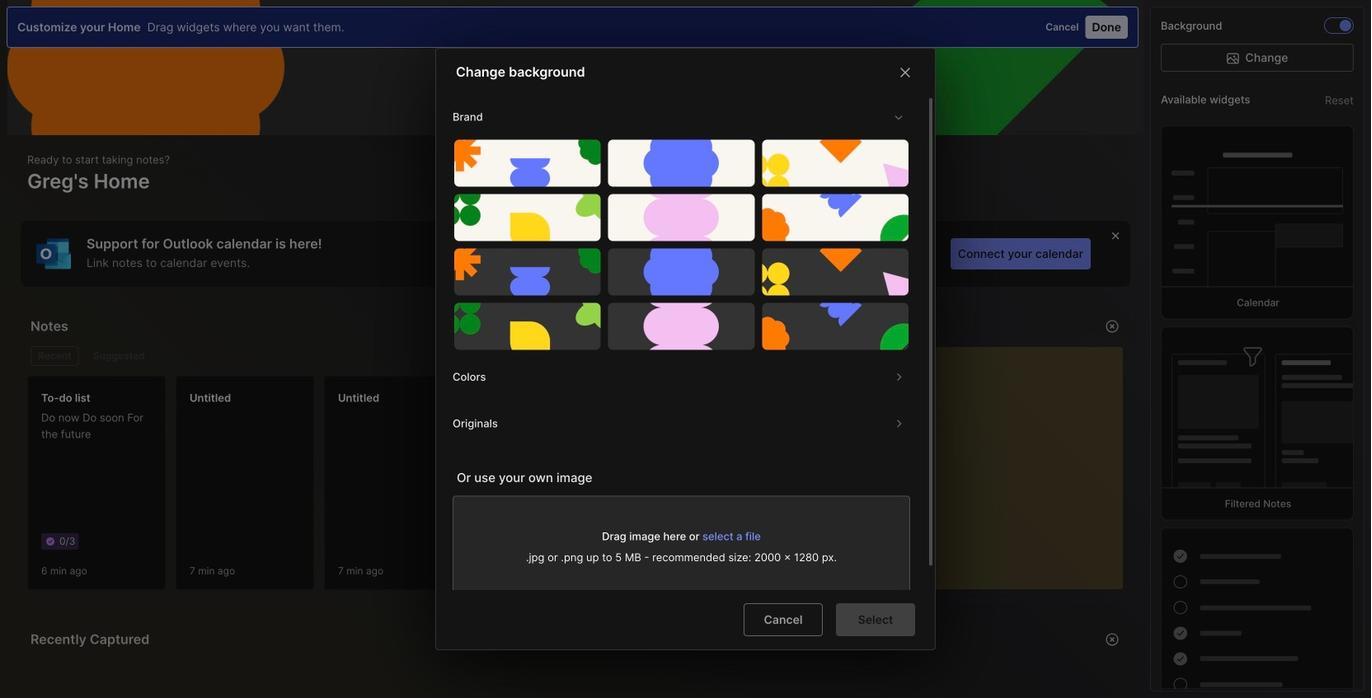 Task type: vqa. For each thing, say whether or not it's contained in the screenshot.
Expand Notebooks image
no



Task type: locate. For each thing, give the bounding box(es) containing it.
edit widget title image
[[866, 318, 883, 335]]



Task type: describe. For each thing, give the bounding box(es) containing it.
close image
[[896, 63, 916, 83]]



